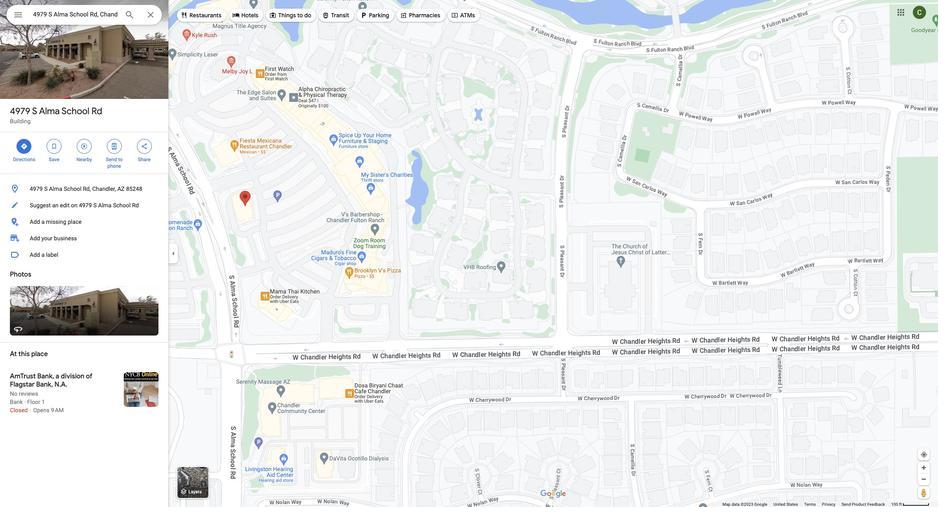 Task type: locate. For each thing, give the bounding box(es) containing it.
place
[[68, 219, 82, 225], [31, 351, 48, 359]]


[[360, 11, 368, 20]]

add a missing place
[[30, 219, 82, 225]]

school for rd,
[[64, 186, 81, 192]]

0 horizontal spatial place
[[31, 351, 48, 359]]

1 vertical spatial to
[[118, 157, 123, 163]]

 search field
[[7, 5, 162, 26]]


[[81, 142, 88, 151]]

alma up the 
[[39, 106, 60, 117]]

collapse side panel image
[[169, 249, 178, 259]]

s inside 4979 s alma school rd building
[[32, 106, 37, 117]]

united
[[774, 503, 786, 508]]

2 vertical spatial 4979
[[79, 202, 92, 209]]


[[50, 142, 58, 151]]

⋅
[[29, 408, 32, 414]]

closed
[[10, 408, 28, 414]]

to up phone
[[118, 157, 123, 163]]

alma down chandler,
[[98, 202, 112, 209]]

1 vertical spatial add
[[30, 235, 40, 242]]


[[111, 142, 118, 151]]

9 am
[[51, 408, 64, 414]]


[[141, 142, 148, 151]]

add a label
[[30, 252, 58, 259]]

0 vertical spatial place
[[68, 219, 82, 225]]

zoom in image
[[921, 465, 928, 472]]

2 add from the top
[[30, 235, 40, 242]]

alma inside 4979 s alma school rd building
[[39, 106, 60, 117]]

1 vertical spatial s
[[44, 186, 48, 192]]

add down the suggest
[[30, 219, 40, 225]]

privacy button
[[823, 503, 836, 508]]

add
[[30, 219, 40, 225], [30, 235, 40, 242], [30, 252, 40, 259]]

4979 S Alma School Rd, Chandler, AZ 85248 field
[[7, 5, 162, 25]]

1 horizontal spatial to
[[297, 12, 303, 19]]

send product feedback
[[842, 503, 886, 508]]

terms
[[805, 503, 816, 508]]

a inside button
[[41, 219, 45, 225]]

1 vertical spatial a
[[41, 252, 45, 259]]

place right this
[[31, 351, 48, 359]]

4979 up building
[[10, 106, 30, 117]]

alma inside "4979 s alma school rd, chandler, az 85248" button
[[49, 186, 62, 192]]

hotels
[[241, 12, 259, 19]]

map data ©2023 google
[[723, 503, 768, 508]]

phone
[[107, 164, 121, 169]]

1 horizontal spatial place
[[68, 219, 82, 225]]

rd inside button
[[132, 202, 139, 209]]

send up phone
[[106, 157, 117, 163]]

s for rd,
[[44, 186, 48, 192]]

0 vertical spatial alma
[[39, 106, 60, 117]]

a for missing
[[41, 219, 45, 225]]

1 horizontal spatial rd
[[132, 202, 139, 209]]

 parking
[[360, 11, 389, 20]]

add inside button
[[30, 252, 40, 259]]

3 add from the top
[[30, 252, 40, 259]]

missing
[[46, 219, 66, 225]]

a left 'missing'
[[41, 219, 45, 225]]

0 vertical spatial send
[[106, 157, 117, 163]]

a inside "amtrust bank, a division of flagstar bank, n.a. no reviews bank · floor 1 closed ⋅ opens 9 am"
[[56, 373, 59, 381]]

a for label
[[41, 252, 45, 259]]

a inside button
[[41, 252, 45, 259]]

to left do
[[297, 12, 303, 19]]

add inside button
[[30, 219, 40, 225]]

rd inside 4979 s alma school rd building
[[92, 106, 102, 117]]

0 horizontal spatial rd
[[92, 106, 102, 117]]

school inside 4979 s alma school rd building
[[62, 106, 89, 117]]

school
[[62, 106, 89, 117], [64, 186, 81, 192], [113, 202, 131, 209]]

send to phone
[[106, 157, 123, 169]]

1 vertical spatial place
[[31, 351, 48, 359]]

0 horizontal spatial to
[[118, 157, 123, 163]]

a
[[41, 219, 45, 225], [41, 252, 45, 259], [56, 373, 59, 381]]

send inside button
[[842, 503, 851, 508]]

4979
[[10, 106, 30, 117], [30, 186, 43, 192], [79, 202, 92, 209]]

add for add a missing place
[[30, 219, 40, 225]]

1 vertical spatial alma
[[49, 186, 62, 192]]

2 vertical spatial a
[[56, 373, 59, 381]]

school for rd
[[62, 106, 89, 117]]

place inside add a missing place button
[[68, 219, 82, 225]]

a left division
[[56, 373, 59, 381]]

reviews
[[19, 391, 38, 398]]

send inside send to phone
[[106, 157, 117, 163]]

school down az
[[113, 202, 131, 209]]

school up 
[[62, 106, 89, 117]]

0 vertical spatial a
[[41, 219, 45, 225]]

nearby
[[76, 157, 92, 163]]


[[451, 11, 459, 20]]

on
[[71, 202, 78, 209]]

suggest an edit on 4979 s alma school rd
[[30, 202, 139, 209]]

to
[[297, 12, 303, 19], [118, 157, 123, 163]]

1 vertical spatial school
[[64, 186, 81, 192]]

a left label
[[41, 252, 45, 259]]

s for rd
[[32, 106, 37, 117]]

school left rd,
[[64, 186, 81, 192]]

your
[[41, 235, 53, 242]]

4979 inside 4979 s alma school rd building
[[10, 106, 30, 117]]

states
[[787, 503, 799, 508]]

chandler,
[[92, 186, 116, 192]]

None field
[[33, 9, 118, 19]]

atms
[[460, 12, 475, 19]]

0 vertical spatial 4979
[[10, 106, 30, 117]]

0 vertical spatial s
[[32, 106, 37, 117]]

send
[[106, 157, 117, 163], [842, 503, 851, 508]]

add left label
[[30, 252, 40, 259]]

©2023
[[741, 503, 754, 508]]

restaurants
[[190, 12, 222, 19]]

1 vertical spatial 4979
[[30, 186, 43, 192]]

0 vertical spatial school
[[62, 106, 89, 117]]

1 add from the top
[[30, 219, 40, 225]]

place down the on
[[68, 219, 82, 225]]

0 vertical spatial to
[[297, 12, 303, 19]]

1 horizontal spatial s
[[44, 186, 48, 192]]

1 horizontal spatial send
[[842, 503, 851, 508]]

0 horizontal spatial s
[[32, 106, 37, 117]]

things
[[278, 12, 296, 19]]

privacy
[[823, 503, 836, 508]]

1 vertical spatial rd
[[132, 202, 139, 209]]

footer containing map data ©2023 google
[[723, 503, 892, 508]]

2 vertical spatial alma
[[98, 202, 112, 209]]

add left the your
[[30, 235, 40, 242]]

bank,
[[37, 373, 54, 381], [36, 381, 53, 389]]

2 horizontal spatial s
[[93, 202, 97, 209]]

show street view coverage image
[[919, 487, 930, 500]]

terms button
[[805, 503, 816, 508]]

send product feedback button
[[842, 503, 886, 508]]

alma up an
[[49, 186, 62, 192]]

2 vertical spatial add
[[30, 252, 40, 259]]

amtrust bank, a division of flagstar bank, n.a. no reviews bank · floor 1 closed ⋅ opens 9 am
[[10, 373, 92, 414]]

s
[[32, 106, 37, 117], [44, 186, 48, 192], [93, 202, 97, 209]]

add your business link
[[0, 230, 169, 247]]

4979 up the suggest
[[30, 186, 43, 192]]

of
[[86, 373, 92, 381]]

send for send to phone
[[106, 157, 117, 163]]

suggest an edit on 4979 s alma school rd button
[[0, 197, 169, 214]]

0 vertical spatial add
[[30, 219, 40, 225]]


[[13, 9, 23, 21]]


[[232, 11, 240, 20]]

data
[[732, 503, 740, 508]]

n.a.
[[55, 381, 67, 389]]

alma for rd,
[[49, 186, 62, 192]]

an
[[52, 202, 59, 209]]

2 vertical spatial s
[[93, 202, 97, 209]]

 things to do
[[269, 11, 312, 20]]

4979 right the on
[[79, 202, 92, 209]]

suggest
[[30, 202, 51, 209]]

1 vertical spatial send
[[842, 503, 851, 508]]

footer
[[723, 503, 892, 508]]

0 vertical spatial rd
[[92, 106, 102, 117]]

send left product
[[842, 503, 851, 508]]

85248
[[126, 186, 142, 192]]

0 horizontal spatial send
[[106, 157, 117, 163]]



Task type: describe. For each thing, give the bounding box(es) containing it.
to inside send to phone
[[118, 157, 123, 163]]

 pharmacies
[[400, 11, 441, 20]]

amtrust
[[10, 373, 36, 381]]

at this place
[[10, 351, 48, 359]]

100
[[892, 503, 899, 508]]

flagstar
[[10, 381, 35, 389]]

feedback
[[868, 503, 886, 508]]

to inside  things to do
[[297, 12, 303, 19]]

business
[[54, 235, 77, 242]]

photos
[[10, 271, 31, 279]]

google
[[755, 503, 768, 508]]

 restaurants
[[180, 11, 222, 20]]

bank
[[10, 399, 23, 406]]

az
[[117, 186, 125, 192]]

ft
[[900, 503, 903, 508]]

floor
[[27, 399, 40, 406]]

 atms
[[451, 11, 475, 20]]

show your location image
[[921, 452, 928, 459]]

4979 for rd,
[[30, 186, 43, 192]]

actions for 4979 s alma school rd region
[[0, 133, 169, 174]]

4979 s alma school rd, chandler, az 85248 button
[[0, 181, 169, 197]]

rd,
[[83, 186, 91, 192]]


[[269, 11, 277, 20]]

send for send product feedback
[[842, 503, 851, 508]]

1
[[42, 399, 45, 406]]

4979 s alma school rd main content
[[0, 0, 169, 508]]

map
[[723, 503, 731, 508]]

building
[[10, 118, 31, 125]]

2 vertical spatial school
[[113, 202, 131, 209]]

share
[[138, 157, 151, 163]]

no
[[10, 391, 17, 398]]


[[180, 11, 188, 20]]

4979 s alma school rd, chandler, az 85248
[[30, 186, 142, 192]]

none field inside 4979 s alma school rd, chandler, az 85248 field
[[33, 9, 118, 19]]

100 ft button
[[892, 503, 930, 508]]


[[400, 11, 408, 20]]

 transit
[[322, 11, 349, 20]]

transit
[[331, 12, 349, 19]]

4979 s alma school rd building
[[10, 106, 102, 125]]


[[20, 142, 28, 151]]

united states button
[[774, 503, 799, 508]]

this
[[18, 351, 30, 359]]

add your business
[[30, 235, 77, 242]]

add for add a label
[[30, 252, 40, 259]]

at
[[10, 351, 17, 359]]

footer inside google maps element
[[723, 503, 892, 508]]

google maps element
[[0, 0, 939, 508]]

 hotels
[[232, 11, 259, 20]]

layers
[[189, 490, 202, 496]]

directions
[[13, 157, 35, 163]]

google account: christina overa  
(christinaovera9@gmail.com) image
[[914, 6, 927, 19]]

100 ft
[[892, 503, 903, 508]]

zoom out image
[[921, 477, 928, 483]]

add for add your business
[[30, 235, 40, 242]]

alma for rd
[[39, 106, 60, 117]]

pharmacies
[[409, 12, 441, 19]]

division
[[61, 373, 84, 381]]

4979 for rd
[[10, 106, 30, 117]]

do
[[304, 12, 312, 19]]

 button
[[7, 5, 30, 26]]

parking
[[369, 12, 389, 19]]

label
[[46, 252, 58, 259]]

add a label button
[[0, 247, 169, 263]]


[[322, 11, 330, 20]]

alma inside suggest an edit on 4979 s alma school rd button
[[98, 202, 112, 209]]

·
[[24, 399, 26, 406]]

save
[[49, 157, 59, 163]]

united states
[[774, 503, 799, 508]]

add a missing place button
[[0, 214, 169, 230]]

opens
[[33, 408, 50, 414]]

product
[[852, 503, 867, 508]]

edit
[[60, 202, 70, 209]]



Task type: vqa. For each thing, say whether or not it's contained in the screenshot.
a inside 'Amtrust Bank, A Division Of Flagstar Bank, N.A. No Reviews Bank · Floor 1 Closed ⋅ Opens 9 Am'
yes



